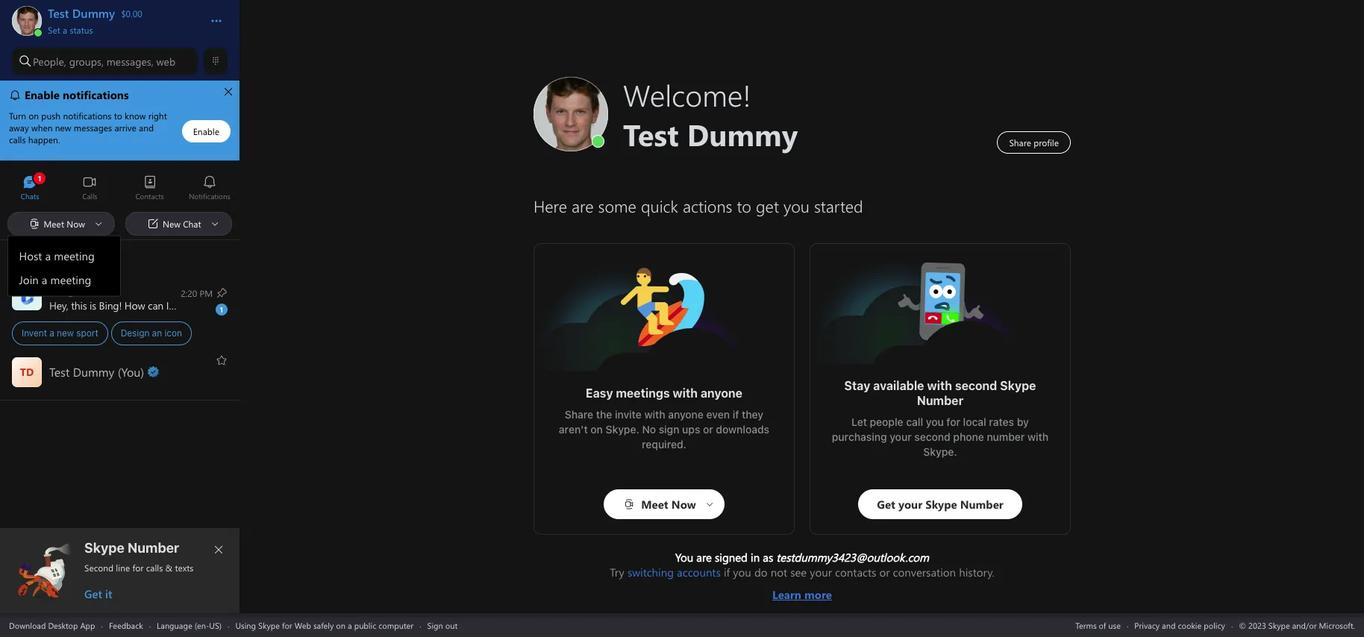 Task type: locate. For each thing, give the bounding box(es) containing it.
second
[[84, 562, 114, 574]]

cookie
[[1178, 620, 1202, 631]]

skype. down "invite"
[[606, 423, 639, 436]]

for left web
[[282, 620, 292, 631]]

this
[[71, 298, 87, 312]]

privacy
[[1135, 620, 1160, 631]]

or
[[703, 423, 713, 436], [880, 565, 890, 580]]

0 vertical spatial your
[[890, 431, 912, 443]]

1 vertical spatial you
[[926, 416, 944, 428]]

web
[[156, 54, 175, 68]]

skype. inside let people call you for local rates by purchasing your second phone number with skype.
[[923, 446, 957, 458]]

2 horizontal spatial you
[[926, 416, 944, 428]]

for inside skype number element
[[132, 562, 144, 574]]

language (en-us)
[[157, 620, 222, 631]]

invite
[[615, 408, 642, 421]]

call
[[906, 416, 923, 428]]

0 vertical spatial number
[[917, 394, 964, 408]]

number
[[917, 394, 964, 408], [128, 540, 179, 556]]

or right ups
[[703, 423, 713, 436]]

if inside share the invite with anyone even if they aren't on skype. no sign ups or downloads required.
[[733, 408, 739, 421]]

1 horizontal spatial or
[[880, 565, 890, 580]]

history.
[[959, 565, 995, 580]]

anyone up ups
[[668, 408, 704, 421]]

not
[[771, 565, 787, 580]]

safely
[[313, 620, 334, 631]]

you right help
[[194, 298, 210, 312]]

or inside the try switching accounts if you do not see your contacts or conversation history. learn more
[[880, 565, 890, 580]]

or right contacts
[[880, 565, 890, 580]]

for
[[947, 416, 961, 428], [132, 562, 144, 574], [282, 620, 292, 631]]

skype
[[1000, 379, 1036, 393], [84, 540, 124, 556], [258, 620, 280, 631]]

terms
[[1076, 620, 1097, 631]]

if
[[733, 408, 739, 421], [724, 565, 730, 580]]

0 horizontal spatial number
[[128, 540, 179, 556]]

1 vertical spatial or
[[880, 565, 890, 580]]

0 vertical spatial skype
[[1000, 379, 1036, 393]]

for left local
[[947, 416, 961, 428]]

download
[[9, 620, 46, 631]]

skype inside skype number element
[[84, 540, 124, 556]]

try
[[610, 565, 625, 580]]

skype. down phone
[[923, 446, 957, 458]]

1 horizontal spatial your
[[890, 431, 912, 443]]

2 vertical spatial you
[[733, 565, 751, 580]]

1 vertical spatial for
[[132, 562, 144, 574]]

an
[[152, 328, 162, 339]]

0 horizontal spatial for
[[132, 562, 144, 574]]

0 horizontal spatial or
[[703, 423, 713, 436]]

0 vertical spatial if
[[733, 408, 739, 421]]

tab list
[[0, 169, 240, 210]]

invent
[[22, 328, 47, 339]]

second up local
[[955, 379, 997, 393]]

in
[[751, 550, 760, 565]]

1 vertical spatial if
[[724, 565, 730, 580]]

skype number element
[[13, 540, 228, 602]]

skype right using
[[258, 620, 280, 631]]

icon
[[164, 328, 182, 339]]

set
[[48, 24, 60, 36]]

1 vertical spatial anyone
[[668, 408, 704, 421]]

computer
[[379, 620, 414, 631]]

menu
[[9, 240, 121, 296]]

you inside the try switching accounts if you do not see your contacts or conversation history. learn more
[[733, 565, 751, 580]]

with inside let people call you for local rates by purchasing your second phone number with skype.
[[1028, 431, 1049, 443]]

us)
[[209, 620, 222, 631]]

1 vertical spatial skype.
[[923, 446, 957, 458]]

a for invent
[[49, 328, 54, 339]]

accounts
[[677, 565, 721, 580]]

on right safely
[[336, 620, 346, 631]]

your right see
[[810, 565, 832, 580]]

signed
[[715, 550, 748, 565]]

purchasing
[[832, 431, 887, 443]]

learn more link
[[610, 580, 995, 602]]

2 vertical spatial a
[[348, 620, 352, 631]]

1 horizontal spatial skype.
[[923, 446, 957, 458]]

0 horizontal spatial skype.
[[606, 423, 639, 436]]

1 vertical spatial on
[[336, 620, 346, 631]]

a inside button
[[63, 24, 67, 36]]

1 vertical spatial second
[[915, 431, 951, 443]]

terms of use link
[[1076, 620, 1121, 631]]

a for set
[[63, 24, 67, 36]]

phone
[[953, 431, 984, 443]]

1 horizontal spatial number
[[917, 394, 964, 408]]

your down call
[[890, 431, 912, 443]]

0 horizontal spatial you
[[194, 298, 210, 312]]

0 horizontal spatial skype
[[84, 540, 124, 556]]

your
[[890, 431, 912, 443], [810, 565, 832, 580]]

1 horizontal spatial second
[[955, 379, 997, 393]]

0 vertical spatial for
[[947, 416, 961, 428]]

a right set
[[63, 24, 67, 36]]

1 vertical spatial a
[[49, 328, 54, 339]]

switching accounts link
[[628, 565, 721, 580]]

today?
[[213, 298, 243, 312]]

sport
[[76, 328, 98, 339]]

0 horizontal spatial your
[[810, 565, 832, 580]]

2 vertical spatial for
[[282, 620, 292, 631]]

anyone up even
[[701, 387, 743, 400]]

stay
[[844, 379, 870, 393]]

a
[[63, 24, 67, 36], [49, 328, 54, 339], [348, 620, 352, 631]]

groups,
[[69, 54, 104, 68]]

with right the available
[[927, 379, 952, 393]]

1 horizontal spatial you
[[733, 565, 751, 580]]

second
[[955, 379, 997, 393], [915, 431, 951, 443]]

even
[[706, 408, 730, 421]]

for right line
[[132, 562, 144, 574]]

skype. inside share the invite with anyone even if they aren't on skype. no sign ups or downloads required.
[[606, 423, 639, 436]]

language (en-us) link
[[157, 620, 222, 631]]

you right call
[[926, 416, 944, 428]]

if up 'downloads'
[[733, 408, 739, 421]]

easy meetings with anyone
[[586, 387, 743, 400]]

1 horizontal spatial if
[[733, 408, 739, 421]]

sign
[[659, 423, 680, 436]]

on
[[591, 423, 603, 436], [336, 620, 346, 631]]

1 vertical spatial skype
[[84, 540, 124, 556]]

number inside the "stay available with second skype number"
[[917, 394, 964, 408]]

number up "calls"
[[128, 540, 179, 556]]

feedback
[[109, 620, 143, 631]]

0 vertical spatial skype.
[[606, 423, 639, 436]]

using skype for web safely on a public computer
[[235, 620, 414, 631]]

0 horizontal spatial second
[[915, 431, 951, 443]]

number up call
[[917, 394, 964, 408]]

stay available with second skype number
[[844, 379, 1039, 408]]

1 vertical spatial your
[[810, 565, 832, 580]]

if right are
[[724, 565, 730, 580]]

a left public
[[348, 620, 352, 631]]

2 horizontal spatial skype
[[1000, 379, 1036, 393]]

learn
[[772, 587, 802, 602]]

by
[[1017, 416, 1029, 428]]

!
[[119, 298, 122, 312]]

second inside the "stay available with second skype number"
[[955, 379, 997, 393]]

second down call
[[915, 431, 951, 443]]

app
[[80, 620, 95, 631]]

your inside the try switching accounts if you do not see your contacts or conversation history. learn more
[[810, 565, 832, 580]]

on down the on the left bottom of the page
[[591, 423, 603, 436]]

can
[[148, 298, 163, 312]]

1 horizontal spatial a
[[63, 24, 67, 36]]

0 horizontal spatial if
[[724, 565, 730, 580]]

0 horizontal spatial a
[[49, 328, 54, 339]]

1 vertical spatial number
[[128, 540, 179, 556]]

0 vertical spatial or
[[703, 423, 713, 436]]

0 vertical spatial second
[[955, 379, 997, 393]]

2 horizontal spatial for
[[947, 416, 961, 428]]

people
[[870, 416, 904, 428]]

you left the "do"
[[733, 565, 751, 580]]

0 vertical spatial a
[[63, 24, 67, 36]]

on inside share the invite with anyone even if they aren't on skype. no sign ups or downloads required.
[[591, 423, 603, 436]]

1 horizontal spatial on
[[591, 423, 603, 436]]

skype up "by"
[[1000, 379, 1036, 393]]

second line for calls & texts
[[84, 562, 194, 574]]

using
[[235, 620, 256, 631]]

download desktop app
[[9, 620, 95, 631]]

bing
[[99, 298, 119, 312]]

a left new
[[49, 328, 54, 339]]

with up the no
[[644, 408, 665, 421]]

with down "by"
[[1028, 431, 1049, 443]]

messages,
[[107, 54, 154, 68]]

public
[[354, 620, 376, 631]]

2 vertical spatial skype
[[258, 620, 280, 631]]

2 horizontal spatial a
[[348, 620, 352, 631]]

skype.
[[606, 423, 639, 436], [923, 446, 957, 458]]

0 vertical spatial on
[[591, 423, 603, 436]]

use
[[1109, 620, 1121, 631]]

or inside share the invite with anyone even if they aren't on skype. no sign ups or downloads required.
[[703, 423, 713, 436]]

skype up 'second'
[[84, 540, 124, 556]]

anyone inside share the invite with anyone even if they aren't on skype. no sign ups or downloads required.
[[668, 408, 704, 421]]

is
[[90, 298, 96, 312]]

1 horizontal spatial for
[[282, 620, 292, 631]]



Task type: describe. For each thing, give the bounding box(es) containing it.
set a status
[[48, 24, 93, 36]]

are
[[697, 550, 712, 565]]

second inside let people call you for local rates by purchasing your second phone number with skype.
[[915, 431, 951, 443]]

design an icon
[[121, 328, 182, 339]]

it
[[105, 587, 112, 602]]

you are signed in as
[[675, 550, 776, 565]]

feedback link
[[109, 620, 143, 631]]

texts
[[175, 562, 194, 574]]

for for second line for calls & texts
[[132, 562, 144, 574]]

aren't
[[559, 423, 588, 436]]

people, groups, messages, web
[[33, 54, 175, 68]]

no
[[642, 423, 656, 436]]

try switching accounts if you do not see your contacts or conversation history. learn more
[[610, 565, 995, 602]]

of
[[1099, 620, 1106, 631]]

new
[[57, 328, 74, 339]]

0 vertical spatial you
[[194, 298, 210, 312]]

let people call you for local rates by purchasing your second phone number with skype.
[[832, 416, 1051, 458]]

with up ups
[[673, 387, 698, 400]]

skype inside the "stay available with second skype number"
[[1000, 379, 1036, 393]]

for inside let people call you for local rates by purchasing your second phone number with skype.
[[947, 416, 961, 428]]

design
[[121, 328, 150, 339]]

share the invite with anyone even if they aren't on skype. no sign ups or downloads required.
[[559, 408, 772, 451]]

0 horizontal spatial on
[[336, 620, 346, 631]]

language
[[157, 620, 192, 631]]

using skype for web safely on a public computer link
[[235, 620, 414, 631]]

out
[[445, 620, 458, 631]]

if inside the try switching accounts if you do not see your contacts or conversation history. learn more
[[724, 565, 730, 580]]

sign
[[427, 620, 443, 631]]

set a status button
[[48, 21, 196, 36]]

share
[[565, 408, 593, 421]]

local
[[963, 416, 986, 428]]

sign out
[[427, 620, 458, 631]]

whosthis
[[896, 259, 942, 275]]

hey,
[[49, 298, 68, 312]]

help
[[172, 298, 191, 312]]

sign out link
[[427, 620, 458, 631]]

you
[[675, 550, 694, 565]]

meetings
[[616, 387, 670, 400]]

and
[[1162, 620, 1176, 631]]

with inside share the invite with anyone even if they aren't on skype. no sign ups or downloads required.
[[644, 408, 665, 421]]

switching
[[628, 565, 674, 580]]

number
[[987, 431, 1025, 443]]

your inside let people call you for local rates by purchasing your second phone number with skype.
[[890, 431, 912, 443]]

conversation
[[893, 565, 956, 580]]

ups
[[682, 423, 700, 436]]

you inside let people call you for local rates by purchasing your second phone number with skype.
[[926, 416, 944, 428]]

get
[[84, 587, 102, 602]]

skype number
[[84, 540, 179, 556]]

for for using skype for web safely on a public computer
[[282, 620, 292, 631]]

contacts
[[835, 565, 877, 580]]

hey, this is bing ! how can i help you today?
[[49, 298, 245, 312]]

0 vertical spatial anyone
[[701, 387, 743, 400]]

calls
[[146, 562, 163, 574]]

how
[[124, 298, 145, 312]]

privacy and cookie policy link
[[1135, 620, 1225, 631]]

invent a new sport
[[22, 328, 98, 339]]

&
[[165, 562, 173, 574]]

line
[[116, 562, 130, 574]]

1 horizontal spatial skype
[[258, 620, 280, 631]]

more
[[805, 587, 832, 602]]

the
[[596, 408, 612, 421]]

policy
[[1204, 620, 1225, 631]]

downloads
[[716, 423, 770, 436]]

people,
[[33, 54, 66, 68]]

available
[[873, 379, 924, 393]]

people, groups, messages, web button
[[12, 48, 198, 75]]

status
[[70, 24, 93, 36]]

see
[[790, 565, 807, 580]]

get it
[[84, 587, 112, 602]]

let
[[852, 416, 867, 428]]

desktop
[[48, 620, 78, 631]]

i
[[166, 298, 169, 312]]

as
[[763, 550, 773, 565]]

required.
[[642, 438, 687, 451]]

rates
[[989, 416, 1014, 428]]

terms of use
[[1076, 620, 1121, 631]]

web
[[295, 620, 311, 631]]

mansurfer
[[619, 266, 673, 282]]

(en-
[[195, 620, 209, 631]]

do
[[755, 565, 768, 580]]

with inside the "stay available with second skype number"
[[927, 379, 952, 393]]



Task type: vqa. For each thing, say whether or not it's contained in the screenshot.
line
yes



